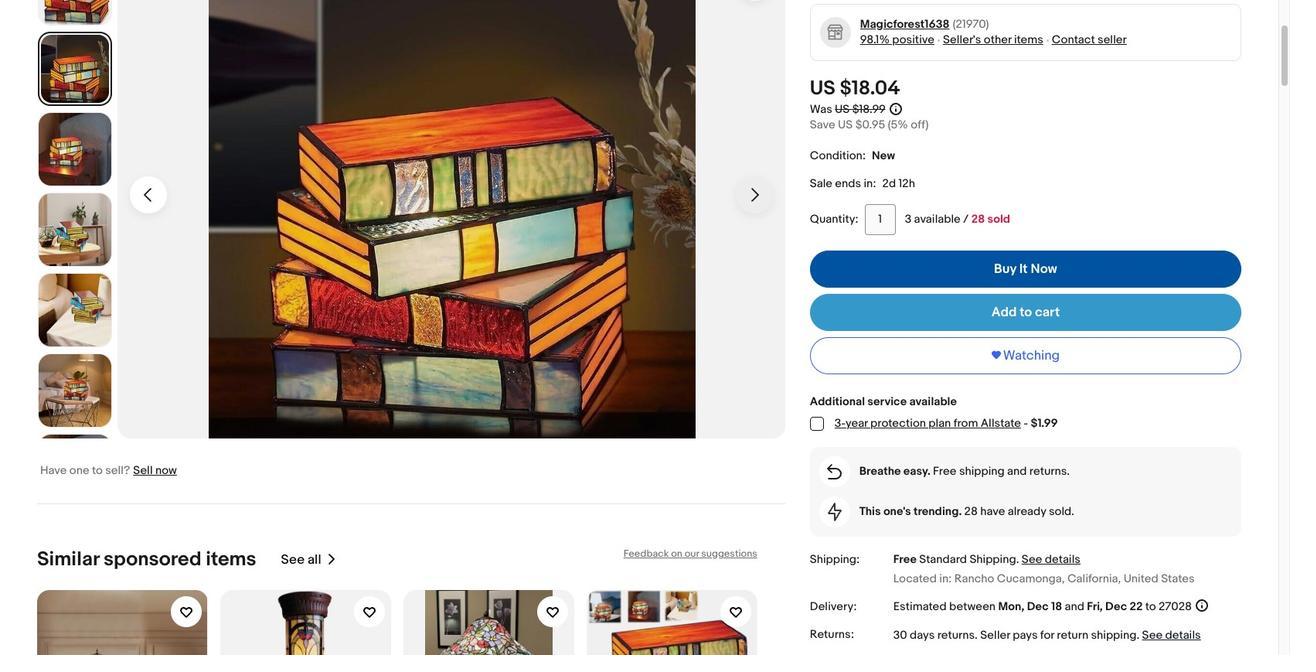 Task type: locate. For each thing, give the bounding box(es) containing it.
0 vertical spatial items
[[1015, 32, 1044, 47]]

free
[[934, 464, 957, 479], [894, 552, 917, 567]]

0 vertical spatial free
[[934, 464, 957, 479]]

contact
[[1053, 32, 1096, 47]]

. left 'seller' in the bottom of the page
[[975, 628, 978, 643]]

and left "returns."
[[1008, 464, 1028, 479]]

now
[[1031, 261, 1058, 277]]

sale ends in: 2d 12h
[[810, 176, 916, 191]]

stained glass stacked books lamp tiffany style table lamp light home decor gift - picture 2 of 8 image
[[118, 0, 786, 438]]

details down 27028
[[1166, 628, 1202, 643]]

and
[[1008, 464, 1028, 479], [1066, 600, 1085, 614]]

now
[[155, 463, 177, 478]]

was
[[810, 102, 833, 117]]

picture 4 of 8 image
[[39, 193, 111, 266]]

1 vertical spatial details
[[1166, 628, 1202, 643]]

see inside 'link'
[[281, 552, 305, 567]]

/
[[964, 212, 969, 226]]

additional
[[810, 394, 866, 409]]

$18.04
[[840, 76, 901, 100]]

0 horizontal spatial details
[[1046, 552, 1081, 567]]

1 vertical spatial see details link
[[1143, 628, 1202, 643]]

0 vertical spatial 28
[[972, 212, 986, 226]]

0 horizontal spatial dec
[[1028, 600, 1049, 614]]

ends
[[836, 176, 862, 191]]

30
[[894, 628, 908, 643]]

1 vertical spatial with details__icon image
[[828, 503, 842, 521]]

1 vertical spatial in:
[[940, 572, 952, 586]]

0 horizontal spatial in:
[[864, 176, 877, 191]]

1 vertical spatial shipping
[[1092, 628, 1137, 643]]

1 vertical spatial items
[[206, 547, 256, 571]]

available up the plan
[[910, 394, 957, 409]]

28 right the /
[[972, 212, 986, 226]]

shipping down fri,
[[1092, 628, 1137, 643]]

return
[[1058, 628, 1089, 643]]

. up cucamonga,
[[1017, 552, 1020, 567]]

0 horizontal spatial free
[[894, 552, 917, 567]]

-
[[1024, 416, 1029, 431]]

see details link for standard shipping . see details
[[1022, 552, 1081, 567]]

0 horizontal spatial see details link
[[1022, 552, 1081, 567]]

0 horizontal spatial see
[[281, 552, 305, 567]]

condition: new
[[810, 148, 896, 163]]

0 vertical spatial and
[[1008, 464, 1028, 479]]

items for seller's other items
[[1015, 32, 1044, 47]]

with details__icon image
[[828, 464, 843, 479], [828, 503, 842, 521]]

easy.
[[904, 464, 931, 479]]

0 vertical spatial with details__icon image
[[828, 464, 843, 479]]

sell?
[[105, 463, 130, 478]]

fri,
[[1088, 600, 1104, 614]]

1 horizontal spatial items
[[1015, 32, 1044, 47]]

details
[[1046, 552, 1081, 567], [1166, 628, 1202, 643]]

have
[[40, 463, 67, 478]]

2 horizontal spatial .
[[1137, 628, 1140, 643]]

our
[[685, 547, 700, 560]]

0 horizontal spatial shipping
[[960, 464, 1005, 479]]

sold.
[[1050, 504, 1075, 519]]

this
[[860, 504, 881, 519]]

magicforest1638 (21970)
[[861, 17, 990, 32]]

0 vertical spatial see details link
[[1022, 552, 1081, 567]]

.
[[1017, 552, 1020, 567], [975, 628, 978, 643], [1137, 628, 1140, 643]]

quantity:
[[810, 212, 859, 226]]

with details__icon image left breathe
[[828, 464, 843, 479]]

to right the 22
[[1146, 600, 1157, 614]]

see
[[281, 552, 305, 567], [1022, 552, 1043, 567], [1143, 628, 1164, 643]]

3
[[905, 212, 912, 226]]

dec
[[1028, 600, 1049, 614], [1106, 600, 1128, 614]]

details up located in: rancho cucamonga, california, united states
[[1046, 552, 1081, 567]]

other
[[984, 32, 1012, 47]]

0 vertical spatial us
[[810, 76, 836, 100]]

us $18.04
[[810, 76, 901, 100]]

see up cucamonga,
[[1022, 552, 1043, 567]]

free up located
[[894, 552, 917, 567]]

1 horizontal spatial and
[[1066, 600, 1085, 614]]

1 horizontal spatial .
[[1017, 552, 1020, 567]]

with details__icon image for this
[[828, 503, 842, 521]]

to left 'cart'
[[1020, 305, 1033, 320]]

delivery:
[[810, 600, 857, 614]]

dec left the 22
[[1106, 600, 1128, 614]]

returns
[[938, 628, 975, 643]]

2 with details__icon image from the top
[[828, 503, 842, 521]]

see details link down 27028
[[1143, 628, 1202, 643]]

28 for sold
[[972, 212, 986, 226]]

have
[[981, 504, 1006, 519]]

in: left '2d'
[[864, 176, 877, 191]]

shipping up have
[[960, 464, 1005, 479]]

us
[[810, 76, 836, 100], [835, 102, 850, 117], [839, 117, 853, 132]]

available left the /
[[915, 212, 961, 226]]

located in: rancho cucamonga, california, united states
[[894, 572, 1195, 586]]

see all link
[[281, 547, 337, 571]]

already
[[1008, 504, 1047, 519]]

items right other
[[1015, 32, 1044, 47]]

0 vertical spatial available
[[915, 212, 961, 226]]

see details link up located in: rancho cucamonga, california, united states
[[1022, 552, 1081, 567]]

dec left 18
[[1028, 600, 1049, 614]]

2 horizontal spatial see
[[1143, 628, 1164, 643]]

see left the all
[[281, 552, 305, 567]]

watching button
[[810, 337, 1242, 374]]

free right 'easy.'
[[934, 464, 957, 479]]

picture 2 of 8 image
[[39, 33, 111, 104]]

0 horizontal spatial to
[[92, 463, 103, 478]]

from
[[954, 416, 979, 431]]

sell
[[133, 463, 153, 478]]

us for save
[[839, 117, 853, 132]]

add
[[992, 305, 1017, 320]]

items left see all at the left bottom
[[206, 547, 256, 571]]

seller
[[981, 628, 1011, 643]]

new
[[873, 148, 896, 163]]

1 horizontal spatial see
[[1022, 552, 1043, 567]]

feedback
[[624, 547, 669, 560]]

0 horizontal spatial and
[[1008, 464, 1028, 479]]

shipping
[[970, 552, 1017, 567]]

see down the 22
[[1143, 628, 1164, 643]]

1 vertical spatial free
[[894, 552, 917, 567]]

2 vertical spatial us
[[839, 117, 853, 132]]

. down the 22
[[1137, 628, 1140, 643]]

with details__icon image left this
[[828, 503, 842, 521]]

feedback on our suggestions link
[[624, 547, 758, 560]]

Quantity: text field
[[865, 204, 896, 235]]

1 horizontal spatial dec
[[1106, 600, 1128, 614]]

1 vertical spatial 28
[[965, 504, 978, 519]]

to right 'one'
[[92, 463, 103, 478]]

us up was
[[810, 76, 836, 100]]

0 vertical spatial to
[[1020, 305, 1033, 320]]

available
[[915, 212, 961, 226], [910, 394, 957, 409]]

us right was
[[835, 102, 850, 117]]

1 vertical spatial us
[[835, 102, 850, 117]]

items
[[1015, 32, 1044, 47], [206, 547, 256, 571]]

contact seller
[[1053, 32, 1128, 47]]

2 horizontal spatial to
[[1146, 600, 1157, 614]]

1 horizontal spatial shipping
[[1092, 628, 1137, 643]]

one's
[[884, 504, 912, 519]]

feedback on our suggestions
[[624, 547, 758, 560]]

$18.99
[[853, 102, 886, 117]]

0 horizontal spatial items
[[206, 547, 256, 571]]

28 left have
[[965, 504, 978, 519]]

1 with details__icon image from the top
[[828, 464, 843, 479]]

(5%
[[888, 117, 909, 132]]

picture 6 of 8 image
[[39, 354, 111, 427]]

and right 18
[[1066, 600, 1085, 614]]

$1.99
[[1031, 416, 1059, 431]]

watching
[[1004, 348, 1061, 363]]

see details link
[[1022, 552, 1081, 567], [1143, 628, 1202, 643]]

magicforest1638 image
[[820, 16, 852, 48]]

it
[[1020, 261, 1028, 277]]

3 available / 28 sold
[[905, 212, 1011, 226]]

1 vertical spatial to
[[92, 463, 103, 478]]

1 horizontal spatial see details link
[[1143, 628, 1202, 643]]

1 vertical spatial and
[[1066, 600, 1085, 614]]

similar sponsored items
[[37, 547, 256, 571]]

buy
[[995, 261, 1017, 277]]

trending.
[[914, 504, 962, 519]]

us down was us $18.99
[[839, 117, 853, 132]]

suggestions
[[702, 547, 758, 560]]

in: down standard at right
[[940, 572, 952, 586]]

1 horizontal spatial free
[[934, 464, 957, 479]]



Task type: describe. For each thing, give the bounding box(es) containing it.
see details link for 30 days returns . seller pays for return shipping . see details
[[1143, 628, 1202, 643]]

estimated between mon, dec 18 and fri, dec 22 to 27028
[[894, 600, 1193, 614]]

one
[[69, 463, 89, 478]]

sponsored
[[104, 547, 202, 571]]

see all
[[281, 552, 322, 567]]

add to cart
[[992, 305, 1061, 320]]

picture 5 of 8 image
[[39, 274, 111, 346]]

1 horizontal spatial in:
[[940, 572, 952, 586]]

(21970)
[[953, 17, 990, 32]]

all
[[308, 552, 322, 567]]

contact seller link
[[1053, 32, 1128, 47]]

1 horizontal spatial details
[[1166, 628, 1202, 643]]

united
[[1124, 572, 1159, 586]]

returns.
[[1030, 464, 1070, 479]]

picture 3 of 8 image
[[39, 113, 111, 185]]

plan
[[929, 416, 952, 431]]

98.1% positive
[[861, 32, 935, 47]]

2 dec from the left
[[1106, 600, 1128, 614]]

returns:
[[810, 628, 855, 642]]

condition:
[[810, 148, 866, 163]]

allstate
[[981, 416, 1022, 431]]

magicforest1638
[[861, 17, 950, 32]]

0 vertical spatial in:
[[864, 176, 877, 191]]

similar
[[37, 547, 99, 571]]

0 horizontal spatial .
[[975, 628, 978, 643]]

breathe easy. free shipping and returns.
[[860, 464, 1070, 479]]

additional service available
[[810, 394, 957, 409]]

1 dec from the left
[[1028, 600, 1049, 614]]

$0.95
[[856, 117, 886, 132]]

with details__icon image for breathe
[[828, 464, 843, 479]]

See all text field
[[281, 552, 322, 567]]

seller's other items link
[[944, 32, 1044, 47]]

states
[[1162, 572, 1195, 586]]

22
[[1130, 600, 1143, 614]]

0 vertical spatial shipping
[[960, 464, 1005, 479]]

on
[[672, 547, 683, 560]]

98.1%
[[861, 32, 890, 47]]

sale
[[810, 176, 833, 191]]

seller's
[[944, 32, 982, 47]]

add to cart link
[[810, 294, 1242, 331]]

breathe
[[860, 464, 902, 479]]

service
[[868, 394, 907, 409]]

was us $18.99
[[810, 102, 886, 117]]

27028
[[1159, 600, 1193, 614]]

us for was
[[835, 102, 850, 117]]

18
[[1052, 600, 1063, 614]]

positive
[[893, 32, 935, 47]]

cart
[[1036, 305, 1061, 320]]

2 vertical spatial to
[[1146, 600, 1157, 614]]

3-
[[835, 416, 846, 431]]

magicforest1638 link
[[861, 17, 950, 32]]

protection
[[871, 416, 927, 431]]

28 for have
[[965, 504, 978, 519]]

cucamonga,
[[998, 572, 1066, 586]]

california,
[[1068, 572, 1122, 586]]

seller's other items
[[944, 32, 1044, 47]]

0 vertical spatial details
[[1046, 552, 1081, 567]]

rancho
[[955, 572, 995, 586]]

mon,
[[999, 600, 1025, 614]]

estimated
[[894, 600, 947, 614]]

items for similar sponsored items
[[206, 547, 256, 571]]

98.1% positive link
[[861, 32, 935, 47]]

2d
[[883, 176, 897, 191]]

30 days returns . seller pays for return shipping . see details
[[894, 628, 1202, 643]]

for
[[1041, 628, 1055, 643]]

off)
[[911, 117, 929, 132]]

sold
[[988, 212, 1011, 226]]

12h
[[899, 176, 916, 191]]

3-year protection plan from allstate - $1.99
[[835, 416, 1059, 431]]

have one to sell? sell now
[[40, 463, 177, 478]]

this one's trending. 28 have already sold.
[[860, 504, 1075, 519]]

1 horizontal spatial to
[[1020, 305, 1033, 320]]

save
[[810, 117, 836, 132]]

sell now link
[[133, 463, 177, 478]]

between
[[950, 600, 996, 614]]

seller
[[1098, 32, 1128, 47]]

1 vertical spatial available
[[910, 394, 957, 409]]

pays
[[1013, 628, 1038, 643]]

shipping:
[[810, 552, 860, 567]]

save us $0.95 (5% off)
[[810, 117, 929, 132]]

buy it now link
[[810, 250, 1242, 288]]



Task type: vqa. For each thing, say whether or not it's contained in the screenshot.
year
yes



